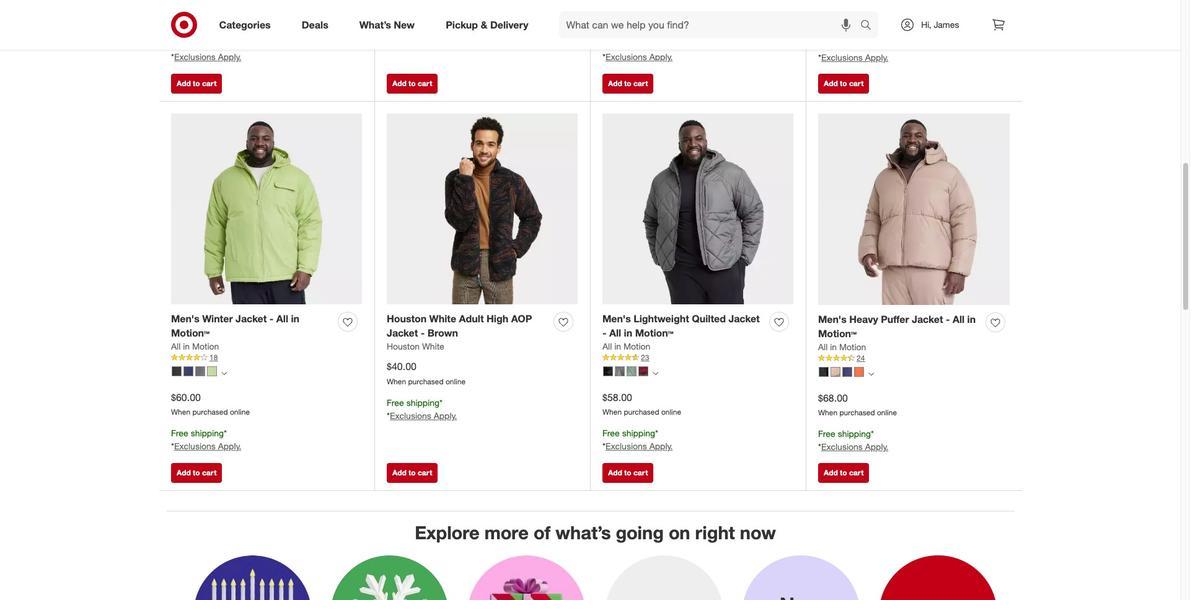Task type: locate. For each thing, give the bounding box(es) containing it.
shipping down $60.00 when purchased online
[[191, 428, 224, 439]]

jacket inside the men's winter jacket - all in motion™
[[236, 312, 267, 325]]

$40.00
[[387, 361, 417, 373]]

1 horizontal spatial motion™
[[636, 327, 674, 339]]

&
[[481, 18, 488, 31]]

when down $34.00
[[603, 18, 622, 28]]

free shipping * * exclusions apply. down $40.00 when purchased online
[[387, 398, 457, 421]]

2 horizontal spatial all colors element
[[869, 370, 875, 377]]

puffer
[[882, 313, 910, 326]]

houston up $40.00
[[387, 341, 420, 351]]

houston white adult high aop jacket - brown image
[[387, 114, 578, 305], [387, 114, 578, 305]]

free shipping * * exclusions apply. down $68.00 when purchased online
[[819, 429, 889, 452]]

purchased down $58.00 in the bottom of the page
[[624, 408, 660, 417]]

free inside free shipping * exclusions apply.
[[171, 39, 188, 49]]

1 horizontal spatial all colors image
[[869, 372, 875, 377]]

men's heavy puffer jacket - all in motion™ image
[[819, 114, 1010, 305], [819, 114, 1010, 305]]

delivery
[[491, 18, 529, 31]]

0 horizontal spatial all colors image
[[653, 371, 659, 376]]

motion™ down heavy
[[819, 327, 857, 340]]

0 horizontal spatial black image
[[172, 367, 182, 377]]

black image for $68.00
[[819, 367, 829, 377]]

motion™ for men's heavy puffer jacket - all in motion™
[[819, 327, 857, 340]]

shipping
[[407, 19, 440, 29], [191, 39, 224, 49], [838, 39, 871, 50], [407, 398, 440, 408], [191, 428, 224, 439], [622, 428, 656, 439], [838, 429, 871, 439]]

pickup
[[446, 18, 478, 31]]

free shipping * * exclusions apply. down search
[[819, 39, 889, 63]]

when inside $35.00 when purchased online
[[819, 19, 838, 28]]

purchased for $34.00
[[624, 18, 660, 28]]

* exclusions apply.
[[603, 52, 673, 62]]

2 horizontal spatial all in motion link
[[819, 341, 867, 353]]

when for $68.00
[[819, 408, 838, 418]]

apply. down search button
[[866, 52, 889, 63]]

jacket right winter
[[236, 312, 267, 325]]

2 houston from the top
[[387, 341, 420, 351]]

men's
[[171, 312, 200, 325], [603, 312, 631, 325], [819, 313, 847, 326]]

when inside the $58.00 when purchased online
[[603, 408, 622, 417]]

all in motion link for lightweight
[[603, 340, 651, 353]]

all colors element for $58.00
[[653, 369, 659, 377]]

purchased inside the $58.00 when purchased online
[[624, 408, 660, 417]]

apply.
[[218, 52, 241, 62], [650, 52, 673, 62], [866, 52, 889, 63], [434, 411, 457, 421], [218, 441, 241, 452], [650, 441, 673, 452], [866, 442, 889, 452]]

what's
[[556, 521, 611, 544]]

all inside "men's lightweight quilted jacket - all in motion™"
[[610, 327, 622, 339]]

in inside "men's lightweight quilted jacket - all in motion™"
[[624, 327, 633, 339]]

motion
[[192, 341, 219, 351], [624, 341, 651, 351], [840, 341, 867, 352]]

all colors element right red icon
[[653, 369, 659, 377]]

purchased down "$60.00"
[[193, 408, 228, 417]]

online for $68.00
[[878, 408, 898, 418]]

in inside the men's winter jacket - all in motion™
[[291, 312, 300, 325]]

online inside $68.00 when purchased online
[[878, 408, 898, 418]]

right
[[696, 521, 735, 544]]

1 horizontal spatial all colors element
[[653, 369, 659, 377]]

online inside $35.00 when purchased online
[[878, 19, 898, 28]]

motion™ inside "men's lightweight quilted jacket - all in motion™"
[[636, 327, 674, 339]]

shipping down $68.00 when purchased online
[[838, 429, 871, 439]]

purchased inside $34.00 when purchased online
[[624, 18, 660, 28]]

* down $68.00
[[819, 442, 822, 452]]

0 vertical spatial houston
[[387, 312, 427, 325]]

search button
[[855, 11, 885, 41]]

men's lightweight quilted jacket - all in motion™ image
[[603, 114, 794, 305], [603, 114, 794, 305]]

when for $58.00
[[603, 408, 622, 417]]

in inside "men's heavy puffer jacket - all in motion™"
[[968, 313, 976, 326]]

when inside $24.00 when purchased online
[[171, 18, 191, 28]]

exclusions down $24.00 when purchased online
[[174, 52, 216, 62]]

lightweight
[[634, 312, 690, 325]]

motion for lightweight
[[624, 341, 651, 351]]

purchased down $34.00
[[624, 18, 660, 28]]

black image left blue image
[[172, 367, 182, 377]]

houston inside the houston white adult high aop jacket - brown
[[387, 312, 427, 325]]

$60.00
[[171, 391, 201, 404]]

men's for men's heavy puffer jacket - all in motion™
[[819, 313, 847, 326]]

cart
[[202, 79, 217, 88], [418, 79, 433, 88], [634, 79, 648, 88], [850, 79, 864, 88], [202, 468, 217, 477], [418, 468, 433, 477], [634, 468, 648, 477], [850, 468, 864, 477]]

exclusions apply. button down the $58.00 when purchased online
[[606, 440, 673, 453]]

free shipping * * exclusions apply.
[[819, 39, 889, 63], [387, 398, 457, 421], [171, 428, 241, 452], [603, 428, 673, 452], [819, 429, 889, 452]]

motion up 24
[[840, 341, 867, 352]]

all in motion up 24
[[819, 341, 867, 352]]

0 horizontal spatial motion
[[192, 341, 219, 351]]

add to cart
[[177, 79, 217, 88], [393, 79, 433, 88], [608, 79, 648, 88], [824, 79, 864, 88], [177, 468, 217, 477], [393, 468, 433, 477], [608, 468, 648, 477], [824, 468, 864, 477]]

explore
[[415, 521, 480, 544]]

1 vertical spatial houston
[[387, 341, 420, 351]]

online inside $40.00 when purchased online
[[446, 377, 466, 387]]

jacket up houston white
[[387, 327, 418, 339]]

motion™ for men's lightweight quilted jacket - all in motion™
[[636, 327, 674, 339]]

blue image
[[184, 367, 194, 377]]

all in motion for heavy
[[819, 341, 867, 352]]

0 horizontal spatial all in motion
[[171, 341, 219, 351]]

all colors image right red orange image
[[869, 372, 875, 377]]

purchased down $40.00
[[408, 377, 444, 387]]

apply. down categories
[[218, 52, 241, 62]]

purchased for $58.00
[[624, 408, 660, 417]]

- inside "men's heavy puffer jacket - all in motion™"
[[946, 313, 951, 326]]

purchased inside $24.00 when purchased online
[[193, 18, 228, 28]]

what's new link
[[349, 11, 431, 38]]

all in motion up 23
[[603, 341, 651, 351]]

motion™ inside "men's heavy puffer jacket - all in motion™"
[[819, 327, 857, 340]]

free
[[387, 19, 404, 29], [171, 39, 188, 49], [819, 39, 836, 50], [387, 398, 404, 408], [171, 428, 188, 439], [603, 428, 620, 439], [819, 429, 836, 439]]

purchased for $35.00
[[840, 19, 876, 28]]

motion up 23
[[624, 341, 651, 351]]

men's left 'lightweight' on the right of the page
[[603, 312, 631, 325]]

when down the $24.00
[[171, 18, 191, 28]]

high
[[487, 312, 509, 325]]

categories link
[[209, 11, 286, 38]]

hi,
[[922, 19, 932, 30]]

free for exclusions apply. button underneath $40.00 when purchased online
[[387, 398, 404, 408]]

1 horizontal spatial all in motion
[[603, 341, 651, 351]]

in
[[291, 312, 300, 325], [968, 313, 976, 326], [624, 327, 633, 339], [183, 341, 190, 351], [615, 341, 622, 351], [831, 341, 837, 352]]

online inside $24.00 when purchased online
[[230, 18, 250, 28]]

when down "$60.00"
[[171, 408, 191, 417]]

all colors element right red orange image
[[869, 370, 875, 377]]

online inside the $58.00 when purchased online
[[662, 408, 682, 417]]

gray image
[[195, 367, 205, 377]]

all colors element
[[221, 369, 227, 377], [653, 369, 659, 377], [869, 370, 875, 377]]

purchased for $60.00
[[193, 408, 228, 417]]

add
[[177, 79, 191, 88], [393, 79, 407, 88], [608, 79, 623, 88], [824, 79, 838, 88], [177, 468, 191, 477], [393, 468, 407, 477], [608, 468, 623, 477], [824, 468, 838, 477]]

heavy
[[850, 313, 879, 326]]

- inside the men's winter jacket - all in motion™
[[270, 312, 274, 325]]

shipping for exclusions apply. button under $68.00 when purchased online
[[838, 429, 871, 439]]

when inside $34.00 when purchased online
[[603, 18, 622, 28]]

red orange image
[[855, 367, 865, 377]]

free for exclusions apply. button under the $58.00 when purchased online
[[603, 428, 620, 439]]

houston white adult high aop jacket - brown
[[387, 312, 532, 339]]

when inside $68.00 when purchased online
[[819, 408, 838, 418]]

1 houston from the top
[[387, 312, 427, 325]]

2 horizontal spatial motion™
[[819, 327, 857, 340]]

$35.00 when purchased online
[[819, 2, 898, 28]]

exclusions down $68.00 when purchased online
[[822, 442, 863, 452]]

when
[[171, 18, 191, 28], [603, 18, 622, 28], [819, 19, 838, 28], [387, 377, 406, 387], [171, 408, 191, 417], [603, 408, 622, 417], [819, 408, 838, 418]]

when inside $60.00 when purchased online
[[171, 408, 191, 417]]

men's left winter
[[171, 312, 200, 325]]

men's inside "men's heavy puffer jacket - all in motion™"
[[819, 313, 847, 326]]

23
[[641, 353, 650, 363]]

add to cart button
[[171, 74, 222, 94], [387, 74, 438, 94], [603, 74, 654, 94], [819, 74, 870, 94], [171, 463, 222, 483], [387, 463, 438, 483], [603, 463, 654, 483], [819, 463, 870, 483]]

0 vertical spatial white
[[430, 312, 457, 325]]

jacket
[[236, 312, 267, 325], [729, 312, 760, 325], [912, 313, 944, 326], [387, 327, 418, 339]]

shipping left pickup
[[407, 19, 440, 29]]

red image
[[639, 367, 649, 377]]

white
[[430, 312, 457, 325], [422, 341, 445, 351]]

when for $24.00
[[171, 18, 191, 28]]

$24.00 when purchased online
[[171, 2, 250, 28]]

when down $35.00
[[819, 19, 838, 28]]

-
[[270, 312, 274, 325], [946, 313, 951, 326], [421, 327, 425, 339], [603, 327, 607, 339]]

2 horizontal spatial black image
[[819, 367, 829, 377]]

exclusions apply. button down search button
[[822, 52, 889, 64]]

purchased for $40.00
[[408, 377, 444, 387]]

motion™ inside the men's winter jacket - all in motion™
[[171, 327, 210, 339]]

free for exclusions apply. button below $60.00 when purchased online
[[171, 428, 188, 439]]

all inside the men's winter jacket - all in motion™
[[277, 312, 288, 325]]

1 horizontal spatial motion
[[624, 341, 651, 351]]

all colors image for $58.00
[[653, 371, 659, 376]]

black image left sand icon
[[819, 367, 829, 377]]

all in motion up the 18
[[171, 341, 219, 351]]

1 horizontal spatial black image
[[603, 367, 613, 377]]

purchased inside $60.00 when purchased online
[[193, 408, 228, 417]]

free shipping * * exclusions apply. for men's lightweight quilted jacket - all in motion™
[[603, 428, 673, 452]]

when for $40.00
[[387, 377, 406, 387]]

adult
[[459, 312, 484, 325]]

free shipping * * exclusions apply. down the $58.00 when purchased online
[[603, 428, 673, 452]]

shipping down $40.00 when purchased online
[[407, 398, 440, 408]]

all in motion link
[[171, 340, 219, 353], [603, 340, 651, 353], [819, 341, 867, 353]]

What can we help you find? suggestions appear below search field
[[559, 11, 864, 38]]

free shipping * exclusions apply.
[[171, 39, 241, 62]]

jacket right quilted
[[729, 312, 760, 325]]

all colors image for $68.00
[[869, 372, 875, 377]]

white down brown
[[422, 341, 445, 351]]

free for exclusions apply. button under $24.00 when purchased online
[[171, 39, 188, 49]]

men's winter jacket - all in motion™ image
[[171, 114, 362, 305], [171, 114, 362, 305]]

all in motion
[[171, 341, 219, 351], [603, 341, 651, 351], [819, 341, 867, 352]]

online for $34.00
[[662, 18, 682, 28]]

*
[[871, 39, 875, 50], [171, 52, 174, 62], [603, 52, 606, 62], [819, 52, 822, 63], [440, 398, 443, 408], [387, 411, 390, 421], [224, 428, 227, 439], [656, 428, 659, 439], [871, 429, 875, 439], [171, 441, 174, 452], [603, 441, 606, 452], [819, 442, 822, 452]]

exclusions apply. button down $40.00 when purchased online
[[390, 410, 457, 422]]

categories
[[219, 18, 271, 31]]

2 horizontal spatial all in motion
[[819, 341, 867, 352]]

men's inside "men's lightweight quilted jacket - all in motion™"
[[603, 312, 631, 325]]

exclusions apply. button
[[174, 51, 241, 63], [606, 51, 673, 63], [822, 52, 889, 64], [390, 410, 457, 422], [174, 440, 241, 453], [606, 440, 673, 453], [822, 441, 889, 453]]

purchased for $68.00
[[840, 408, 876, 418]]

motion up the 18
[[192, 341, 219, 351]]

houston up houston white
[[387, 312, 427, 325]]

motion™ down winter
[[171, 327, 210, 339]]

* down search
[[871, 39, 875, 50]]

* inside free shipping * exclusions apply.
[[171, 52, 174, 62]]

purchased up free shipping * exclusions apply.
[[193, 18, 228, 28]]

2 horizontal spatial men's
[[819, 313, 847, 326]]

purchased inside $35.00 when purchased online
[[840, 19, 876, 28]]

all colors image
[[221, 371, 227, 376]]

shipping down search
[[838, 39, 871, 50]]

$58.00
[[603, 391, 633, 404]]

purchased down $68.00
[[840, 408, 876, 418]]

all colors image
[[653, 371, 659, 376], [869, 372, 875, 377]]

free shipping * * exclusions apply. down $60.00 when purchased online
[[171, 428, 241, 452]]

online inside $34.00 when purchased online
[[662, 18, 682, 28]]

0 horizontal spatial all in motion link
[[171, 340, 219, 353]]

exclusions apply. button down $24.00 when purchased online
[[174, 51, 241, 63]]

deals link
[[291, 11, 344, 38]]

online for $35.00
[[878, 19, 898, 28]]

* down $34.00
[[603, 52, 606, 62]]

all in motion link up 24
[[819, 341, 867, 353]]

all colors image right red icon
[[653, 371, 659, 376]]

apply. down the $58.00 when purchased online
[[650, 441, 673, 452]]

black image for $58.00
[[603, 367, 613, 377]]

houston white adult high aop jacket - brown link
[[387, 312, 549, 340]]

$40.00 when purchased online
[[387, 361, 466, 387]]

when down $40.00
[[387, 377, 406, 387]]

free shipping * * exclusions apply. for men's winter jacket - all in motion™
[[171, 428, 241, 452]]

jacket inside "men's lightweight quilted jacket - all in motion™"
[[729, 312, 760, 325]]

1 vertical spatial white
[[422, 341, 445, 351]]

when down $58.00 in the bottom of the page
[[603, 408, 622, 417]]

to
[[193, 79, 200, 88], [409, 79, 416, 88], [625, 79, 632, 88], [840, 79, 848, 88], [193, 468, 200, 477], [409, 468, 416, 477], [625, 468, 632, 477], [840, 468, 848, 477]]

0 horizontal spatial all colors element
[[221, 369, 227, 377]]

men's lightweight quilted jacket - all in motion™
[[603, 312, 760, 339]]

jacket right puffer
[[912, 313, 944, 326]]

purchased inside $68.00 when purchased online
[[840, 408, 876, 418]]

when down $68.00
[[819, 408, 838, 418]]

green image
[[207, 367, 217, 377]]

white inside the houston white adult high aop jacket - brown
[[430, 312, 457, 325]]

all in motion link up 23
[[603, 340, 651, 353]]

exclusions down $40.00 when purchased online
[[390, 411, 432, 421]]

2 horizontal spatial motion
[[840, 341, 867, 352]]

black image left gray image
[[603, 367, 613, 377]]

1 horizontal spatial men's
[[603, 312, 631, 325]]

black image
[[172, 367, 182, 377], [603, 367, 613, 377], [819, 367, 829, 377]]

deals
[[302, 18, 329, 31]]

all in motion link up the 18
[[171, 340, 219, 353]]

houston
[[387, 312, 427, 325], [387, 341, 420, 351]]

$68.00
[[819, 392, 848, 404]]

purchased
[[193, 18, 228, 28], [624, 18, 660, 28], [840, 19, 876, 28], [408, 377, 444, 387], [193, 408, 228, 417], [624, 408, 660, 417], [840, 408, 876, 418]]

men's left heavy
[[819, 313, 847, 326]]

motion™ down 'lightweight' on the right of the page
[[636, 327, 674, 339]]

apply. down $40.00 when purchased online
[[434, 411, 457, 421]]

shipping down $24.00 when purchased online
[[191, 39, 224, 49]]

shipping for exclusions apply. button under $24.00 when purchased online
[[191, 39, 224, 49]]

purchased inside $40.00 when purchased online
[[408, 377, 444, 387]]

motion™
[[171, 327, 210, 339], [636, 327, 674, 339], [819, 327, 857, 340]]

shipping for exclusions apply. button underneath $40.00 when purchased online
[[407, 398, 440, 408]]

online for $60.00
[[230, 408, 250, 417]]

$24.00
[[171, 2, 201, 14]]

houston white link
[[387, 340, 445, 353]]

* down "$60.00"
[[171, 441, 174, 452]]

1 horizontal spatial all in motion link
[[603, 340, 651, 353]]

exclusions
[[174, 52, 216, 62], [606, 52, 647, 62], [822, 52, 863, 63], [390, 411, 432, 421], [174, 441, 216, 452], [606, 441, 647, 452], [822, 442, 863, 452]]

- inside "men's lightweight quilted jacket - all in motion™"
[[603, 327, 607, 339]]

online
[[230, 18, 250, 28], [662, 18, 682, 28], [878, 19, 898, 28], [446, 377, 466, 387], [230, 408, 250, 417], [662, 408, 682, 417], [878, 408, 898, 418]]

shipping inside free shipping * exclusions apply.
[[191, 39, 224, 49]]

purchased down $35.00
[[840, 19, 876, 28]]

online for $24.00
[[230, 18, 250, 28]]

all
[[277, 312, 288, 325], [953, 313, 965, 326], [610, 327, 622, 339], [171, 341, 181, 351], [603, 341, 612, 351], [819, 341, 828, 352]]

exclusions down the $58.00 when purchased online
[[606, 441, 647, 452]]

apply. down $60.00 when purchased online
[[218, 441, 241, 452]]

exclusions down $60.00 when purchased online
[[174, 441, 216, 452]]

men's inside the men's winter jacket - all in motion™
[[171, 312, 200, 325]]

white up brown
[[430, 312, 457, 325]]

shipping down the $58.00 when purchased online
[[622, 428, 656, 439]]

* down the $24.00
[[171, 52, 174, 62]]

brown
[[428, 327, 458, 339]]

when inside $40.00 when purchased online
[[387, 377, 406, 387]]

online inside $60.00 when purchased online
[[230, 408, 250, 417]]

all colors element right green icon
[[221, 369, 227, 377]]

0 horizontal spatial motion™
[[171, 327, 210, 339]]

0 horizontal spatial men's
[[171, 312, 200, 325]]



Task type: vqa. For each thing, say whether or not it's contained in the screenshot.


Task type: describe. For each thing, give the bounding box(es) containing it.
sand image
[[831, 367, 841, 377]]

$34.00
[[603, 2, 633, 14]]

24 link
[[819, 353, 1010, 364]]

all in motion for lightweight
[[603, 341, 651, 351]]

exclusions apply. button down $60.00 when purchased online
[[174, 440, 241, 453]]

* down $60.00 when purchased online
[[224, 428, 227, 439]]

north green image
[[627, 367, 637, 377]]

all inside "men's heavy puffer jacket - all in motion™"
[[953, 313, 965, 326]]

when for $35.00
[[819, 19, 838, 28]]

free for exclusions apply. button under $68.00 when purchased online
[[819, 429, 836, 439]]

now
[[740, 521, 776, 544]]

- inside the houston white adult high aop jacket - brown
[[421, 327, 425, 339]]

exclusions down $34.00 when purchased online
[[606, 52, 647, 62]]

free shipping * * exclusions apply. for houston white adult high aop jacket - brown
[[387, 398, 457, 421]]

james
[[934, 19, 960, 30]]

jacket inside "men's heavy puffer jacket - all in motion™"
[[912, 313, 944, 326]]

24
[[857, 354, 865, 363]]

$58.00 when purchased online
[[603, 391, 682, 417]]

more
[[485, 521, 529, 544]]

men's for men's lightweight quilted jacket - all in motion™
[[603, 312, 631, 325]]

houston white
[[387, 341, 445, 351]]

winter
[[202, 312, 233, 325]]

gray image
[[615, 367, 625, 377]]

$68.00 when purchased online
[[819, 392, 898, 418]]

exclusions apply. button down $34.00 when purchased online
[[606, 51, 673, 63]]

online for $58.00
[[662, 408, 682, 417]]

search
[[855, 20, 885, 32]]

online for $40.00
[[446, 377, 466, 387]]

* down $35.00
[[819, 52, 822, 63]]

houston for houston white adult high aop jacket - brown
[[387, 312, 427, 325]]

what's
[[360, 18, 391, 31]]

jacket inside the houston white adult high aop jacket - brown
[[387, 327, 418, 339]]

18
[[210, 353, 218, 363]]

shipping for exclusions apply. button under the $58.00 when purchased online
[[622, 428, 656, 439]]

when for $34.00
[[603, 18, 622, 28]]

men's winter jacket - all in motion™
[[171, 312, 300, 339]]

men's lightweight quilted jacket - all in motion™ link
[[603, 312, 765, 340]]

pickup & delivery link
[[436, 11, 544, 38]]

exclusions inside free shipping * exclusions apply.
[[174, 52, 216, 62]]

quilted
[[692, 312, 726, 325]]

apply. down $68.00 when purchased online
[[866, 442, 889, 452]]

* down the $58.00 when purchased online
[[656, 428, 659, 439]]

hi, james
[[922, 19, 960, 30]]

all in motion link for heavy
[[819, 341, 867, 353]]

exclusions down search button
[[822, 52, 863, 63]]

motion for winter
[[192, 341, 219, 351]]

new
[[394, 18, 415, 31]]

explore more of what's going on right now
[[415, 521, 776, 544]]

all in motion for winter
[[171, 341, 219, 351]]

23 link
[[603, 353, 794, 363]]

pickup & delivery
[[446, 18, 529, 31]]

* down $40.00
[[387, 411, 390, 421]]

men's heavy puffer jacket - all in motion™ link
[[819, 312, 981, 341]]

aop
[[511, 312, 532, 325]]

going
[[616, 521, 664, 544]]

men's for men's winter jacket - all in motion™
[[171, 312, 200, 325]]

black image for $60.00
[[172, 367, 182, 377]]

all colors element for $68.00
[[869, 370, 875, 377]]

* down $40.00 when purchased online
[[440, 398, 443, 408]]

what's new
[[360, 18, 415, 31]]

shipping for exclusions apply. button below $60.00 when purchased online
[[191, 428, 224, 439]]

apply. down $34.00 when purchased online
[[650, 52, 673, 62]]

$60.00 when purchased online
[[171, 391, 250, 417]]

* down $58.00 in the bottom of the page
[[603, 441, 606, 452]]

$35.00
[[819, 2, 848, 15]]

on
[[669, 521, 691, 544]]

men's winter jacket - all in motion™ link
[[171, 312, 333, 340]]

18 link
[[171, 353, 362, 363]]

all in motion link for winter
[[171, 340, 219, 353]]

houston for houston white
[[387, 341, 420, 351]]

$34.00 when purchased online
[[603, 2, 682, 28]]

purchased for $24.00
[[193, 18, 228, 28]]

of
[[534, 521, 551, 544]]

exclusions apply. button down $68.00 when purchased online
[[822, 441, 889, 453]]

when for $60.00
[[171, 408, 191, 417]]

white for houston white
[[422, 341, 445, 351]]

all colors element for $60.00
[[221, 369, 227, 377]]

men's heavy puffer jacket - all in motion™
[[819, 313, 976, 340]]

free shipping * * exclusions apply. for men's heavy puffer jacket - all in motion™
[[819, 429, 889, 452]]

* down $68.00 when purchased online
[[871, 429, 875, 439]]

apply. inside free shipping * exclusions apply.
[[218, 52, 241, 62]]

motion for heavy
[[840, 341, 867, 352]]

free shipping
[[387, 19, 440, 29]]

navy image
[[843, 367, 853, 377]]

white for houston white adult high aop jacket - brown
[[430, 312, 457, 325]]



